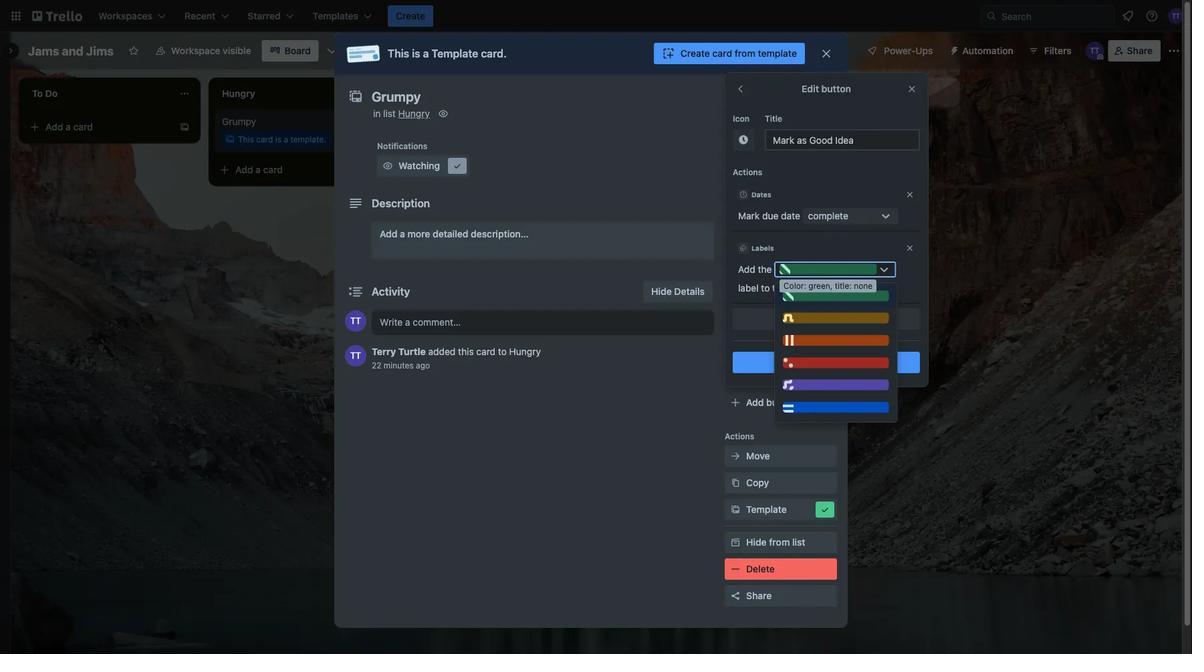 Task type: vqa. For each thing, say whether or not it's contained in the screenshot.
Keep in the Sales Funnel Powered By Smart Fields By Vitaly Andrianov, Developer @ Smart Fields Keep Track Of Sales Leads, And Highlight Revenue, Expenses, And Profit Using The Smart Fields Power-Up.
no



Task type: locate. For each thing, give the bounding box(es) containing it.
1 vertical spatial hide
[[746, 537, 767, 548]]

1 horizontal spatial template
[[746, 504, 787, 515]]

0 horizontal spatial automation
[[725, 377, 770, 386]]

template left card. at left
[[432, 47, 478, 60]]

create for create card from template
[[681, 48, 710, 59]]

a
[[423, 47, 429, 60], [66, 121, 71, 132], [446, 121, 451, 132], [284, 134, 288, 144], [256, 164, 261, 175], [400, 228, 405, 239]]

1 horizontal spatial from
[[769, 537, 790, 548]]

sm image inside template "button"
[[729, 503, 742, 516]]

ups
[[916, 45, 933, 56], [753, 323, 768, 332], [798, 342, 816, 353]]

1 horizontal spatial hide
[[746, 537, 767, 548]]

1 vertical spatial the
[[773, 283, 787, 294]]

Write a comment text field
[[372, 310, 714, 334]]

0 vertical spatial this
[[388, 47, 409, 60]]

1 vertical spatial this
[[238, 134, 254, 144]]

edit button
[[802, 83, 851, 94]]

list up the delete link
[[793, 537, 806, 548]]

add another list button
[[779, 78, 960, 107]]

icon
[[733, 114, 750, 123]]

1 horizontal spatial share
[[1127, 45, 1153, 56]]

template down copy
[[746, 504, 787, 515]]

1 vertical spatial to
[[761, 283, 770, 294]]

add button
[[802, 357, 851, 368], [746, 397, 796, 408]]

sm image left move
[[729, 449, 742, 463]]

sm image left copy
[[729, 476, 742, 490]]

0 horizontal spatial share
[[746, 590, 772, 601]]

0 horizontal spatial share button
[[725, 585, 837, 607]]

grumpy link
[[222, 115, 377, 128]]

0 horizontal spatial power-ups
[[725, 323, 768, 332]]

create card from template
[[681, 48, 797, 59]]

sm image left the delete
[[729, 562, 742, 576]]

sm image
[[944, 40, 963, 59], [437, 107, 450, 120], [729, 154, 742, 167], [381, 159, 395, 173], [729, 181, 742, 194], [729, 207, 742, 221], [729, 503, 742, 516], [729, 536, 742, 549]]

automation
[[963, 45, 1014, 56], [725, 377, 770, 386]]

mark
[[738, 210, 760, 221]]

members link
[[725, 150, 837, 171]]

this down grumpy
[[238, 134, 254, 144]]

hungry
[[398, 108, 430, 119], [509, 346, 541, 357]]

0 vertical spatial the
[[758, 264, 772, 275]]

power-ups button
[[858, 40, 941, 62]]

sm image right watching
[[451, 159, 464, 173]]

2 vertical spatial ups
[[798, 342, 816, 353]]

None text field
[[365, 84, 807, 108]]

to inside terry turtle added this card to hungry 22 minutes ago
[[498, 346, 507, 357]]

add a card for the left add a card button
[[45, 121, 93, 132]]

add button button up move link
[[725, 392, 837, 413]]

sm image down add to template
[[729, 154, 742, 167]]

0 vertical spatial create
[[396, 10, 425, 21]]

create from template… image down notifications
[[369, 165, 380, 175]]

sm image left cover in the top of the page
[[729, 261, 742, 274]]

delete link
[[725, 558, 837, 580]]

cover
[[746, 262, 772, 273]]

sm image inside automation button
[[944, 40, 963, 59]]

sm image inside checklist 'link'
[[729, 207, 742, 221]]

power- up close popover image
[[884, 45, 916, 56]]

1 vertical spatial button
[[822, 357, 851, 368]]

list
[[859, 87, 873, 98], [383, 108, 396, 119], [793, 537, 806, 548]]

0 vertical spatial share
[[1127, 45, 1153, 56]]

0 vertical spatial template
[[432, 47, 478, 60]]

actions up move
[[725, 431, 755, 441]]

share button
[[1109, 40, 1161, 62], [725, 585, 837, 607]]

1 horizontal spatial hungry
[[509, 346, 541, 357]]

2 horizontal spatial list
[[859, 87, 873, 98]]

from up the delete link
[[769, 537, 790, 548]]

2 horizontal spatial ups
[[916, 45, 933, 56]]

power-ups up close popover image
[[884, 45, 933, 56]]

cover link
[[725, 257, 837, 278]]

jams and jims
[[28, 43, 114, 58]]

hungry down "write a comment" text box
[[509, 346, 541, 357]]

0 horizontal spatial to
[[498, 346, 507, 357]]

2 vertical spatial power-
[[767, 342, 798, 353]]

ups up close popover image
[[916, 45, 933, 56]]

1 vertical spatial color: green, title: none image
[[783, 290, 889, 301]]

2 vertical spatial button
[[767, 397, 796, 408]]

0 vertical spatial power-
[[884, 45, 916, 56]]

power- down custom fields button
[[767, 342, 798, 353]]

color: orange, title: none image
[[783, 335, 889, 346]]

board
[[285, 45, 311, 56]]

0 notifications image
[[1120, 8, 1136, 24]]

terry turtle (terryturtle) image
[[1168, 8, 1184, 24], [1086, 41, 1105, 60], [345, 310, 367, 332], [345, 345, 367, 367]]

share
[[1127, 45, 1153, 56], [746, 590, 772, 601]]

0 vertical spatial add button button
[[733, 352, 920, 373]]

0 vertical spatial power-ups
[[884, 45, 933, 56]]

0 horizontal spatial the
[[758, 264, 772, 275]]

1 horizontal spatial create from template… image
[[369, 165, 380, 175]]

checklist
[[746, 208, 788, 219]]

in list hungry
[[373, 108, 430, 119]]

add a card button
[[24, 116, 174, 138], [404, 116, 554, 138], [214, 159, 364, 181]]

power-ups down custom
[[725, 323, 768, 332]]

sm image inside template "button"
[[819, 503, 832, 516]]

0 vertical spatial ups
[[916, 45, 933, 56]]

color: blue, title: none image
[[783, 402, 889, 413]]

from up return to previous screen icon
[[735, 48, 756, 59]]

button right edit
[[822, 83, 851, 94]]

2 horizontal spatial add a card button
[[404, 116, 554, 138]]

0 vertical spatial button
[[822, 83, 851, 94]]

2 horizontal spatial to
[[761, 283, 770, 294]]

sm image down copy link
[[729, 503, 742, 516]]

1 vertical spatial labels
[[752, 244, 774, 252]]

1 horizontal spatial automation
[[963, 45, 1014, 56]]

list for hide from list
[[793, 537, 806, 548]]

delete
[[746, 563, 775, 575]]

to right this
[[498, 346, 507, 357]]

button up move link
[[767, 397, 796, 408]]

sm image inside 'watching' button
[[381, 159, 395, 173]]

1 vertical spatial share
[[746, 590, 772, 601]]

terry turtle (terryturtle) image inside primary element
[[1168, 8, 1184, 24]]

0 horizontal spatial create
[[396, 10, 425, 21]]

another
[[823, 87, 857, 98]]

this
[[388, 47, 409, 60], [238, 134, 254, 144]]

create inside primary element
[[396, 10, 425, 21]]

list right another
[[859, 87, 873, 98]]

sm image inside labels link
[[729, 181, 742, 194]]

sm image inside hide from list link
[[729, 536, 742, 549]]

1 vertical spatial create from template… image
[[369, 165, 380, 175]]

2 horizontal spatial power-
[[884, 45, 916, 56]]

watching
[[399, 160, 440, 171]]

1 vertical spatial share button
[[725, 585, 837, 607]]

ups down +
[[798, 342, 816, 353]]

power-
[[884, 45, 916, 56], [725, 323, 753, 332], [767, 342, 798, 353]]

share button down the delete link
[[725, 585, 837, 607]]

0 horizontal spatial create from template… image
[[179, 122, 190, 132]]

color: yellow, title: none image
[[783, 313, 889, 323]]

sm image down notifications
[[381, 159, 395, 173]]

list inside button
[[859, 87, 873, 98]]

card.
[[481, 47, 507, 60]]

terry
[[372, 346, 396, 357]]

and
[[62, 43, 83, 58]]

more
[[408, 228, 430, 239]]

share button down 0 notifications icon
[[1109, 40, 1161, 62]]

2 vertical spatial to
[[498, 346, 507, 357]]

power- down the label
[[725, 323, 753, 332]]

automation button
[[944, 40, 1022, 62]]

1 vertical spatial add button
[[746, 397, 796, 408]]

sm image inside 'watching' button
[[451, 159, 464, 173]]

0 vertical spatial share button
[[1109, 40, 1161, 62]]

add button button down color: orange, title: none image
[[733, 352, 920, 373]]

share down the delete
[[746, 590, 772, 601]]

0 horizontal spatial hide
[[652, 286, 672, 297]]

is down grumpy link
[[275, 134, 282, 144]]

0 vertical spatial is
[[412, 47, 420, 60]]

to down create from template… icon
[[743, 136, 751, 145]]

sm image for watching
[[381, 159, 395, 173]]

activity
[[372, 285, 410, 298]]

1 vertical spatial hungry
[[509, 346, 541, 357]]

automation inside button
[[963, 45, 1014, 56]]

hide left details
[[652, 286, 672, 297]]

1 horizontal spatial the
[[773, 283, 787, 294]]

to right the label
[[761, 283, 770, 294]]

1 horizontal spatial add a card button
[[214, 159, 364, 181]]

sm image inside members link
[[729, 154, 742, 167]]

1 vertical spatial template
[[746, 504, 787, 515]]

sm image for hide from list
[[729, 536, 742, 549]]

1 horizontal spatial list
[[793, 537, 806, 548]]

2 horizontal spatial add a card
[[425, 121, 473, 132]]

power-ups
[[884, 45, 933, 56], [725, 323, 768, 332]]

to for add
[[743, 136, 751, 145]]

1 horizontal spatial add button
[[802, 357, 851, 368]]

power-ups inside button
[[884, 45, 933, 56]]

1 horizontal spatial power-ups
[[884, 45, 933, 56]]

labels
[[746, 182, 775, 193], [752, 244, 774, 252]]

1 vertical spatial power-
[[725, 323, 753, 332]]

0 horizontal spatial hungry
[[398, 108, 430, 119]]

jims
[[86, 43, 114, 58]]

add a card
[[45, 121, 93, 132], [425, 121, 473, 132], [235, 164, 283, 175]]

0 vertical spatial list
[[859, 87, 873, 98]]

create from template… image
[[179, 122, 190, 132], [369, 165, 380, 175]]

customize views image
[[326, 44, 339, 58]]

create
[[396, 10, 425, 21], [681, 48, 710, 59]]

button
[[822, 83, 851, 94], [822, 357, 851, 368], [767, 397, 796, 408]]

0 horizontal spatial add button
[[746, 397, 796, 408]]

sm image down copy link
[[819, 503, 832, 516]]

sm image left hide from list
[[729, 536, 742, 549]]

0 horizontal spatial is
[[275, 134, 282, 144]]

1 horizontal spatial to
[[743, 136, 751, 145]]

0 vertical spatial actions
[[733, 167, 763, 177]]

color: red, title: none image
[[783, 357, 889, 368]]

ago
[[416, 360, 430, 370]]

share left show menu icon
[[1127, 45, 1153, 56]]

dates
[[752, 191, 772, 198]]

0 vertical spatial create from template… image
[[179, 122, 190, 132]]

list right "in"
[[383, 108, 396, 119]]

create from template… image for the middle add a card button
[[369, 165, 380, 175]]

add power-ups
[[746, 342, 816, 353]]

sm image left 'dates'
[[729, 181, 742, 194]]

custom fields
[[746, 289, 809, 300]]

0 vertical spatial hide
[[652, 286, 672, 297]]

hide for hide from list
[[746, 537, 767, 548]]

card
[[713, 48, 732, 59], [73, 121, 93, 132], [453, 121, 473, 132], [256, 134, 273, 144], [263, 164, 283, 175], [789, 283, 808, 294], [476, 346, 496, 357]]

color: green, title: none image up color: yellow, title: none image
[[783, 290, 889, 301]]

color:
[[784, 281, 807, 291]]

0 vertical spatial automation
[[963, 45, 1014, 56]]

0 horizontal spatial ups
[[753, 323, 768, 332]]

Board name text field
[[21, 40, 120, 62]]

open information menu image
[[1146, 9, 1159, 23]]

grumpy
[[222, 116, 256, 127]]

ups inside button
[[916, 45, 933, 56]]

sm image right power-ups button
[[944, 40, 963, 59]]

0 horizontal spatial list
[[383, 108, 396, 119]]

color: green, title: none image up color: green, title: none
[[780, 264, 877, 274]]

members
[[746, 155, 788, 166]]

0 vertical spatial to
[[743, 136, 751, 145]]

create from template… image left grumpy
[[179, 122, 190, 132]]

label
[[738, 283, 759, 294]]

0 horizontal spatial this
[[238, 134, 254, 144]]

is down create button at the top of the page
[[412, 47, 420, 60]]

ups up add power-ups
[[753, 323, 768, 332]]

move
[[746, 450, 770, 461]]

1 vertical spatial is
[[275, 134, 282, 144]]

close popover image
[[907, 84, 918, 94]]

color: green, title: none image
[[780, 264, 877, 274], [783, 290, 889, 301]]

labels up checklist at the top right of page
[[746, 182, 775, 193]]

to
[[743, 136, 751, 145], [761, 283, 770, 294], [498, 346, 507, 357]]

0 vertical spatial add button
[[802, 357, 851, 368]]

1 vertical spatial create
[[681, 48, 710, 59]]

add a card for the middle add a card button
[[235, 164, 283, 175]]

turtle
[[398, 346, 426, 357]]

0 horizontal spatial template
[[432, 47, 478, 60]]

template.
[[291, 134, 326, 144]]

this is a template card.
[[388, 47, 507, 60]]

2 vertical spatial list
[[793, 537, 806, 548]]

automation down search icon
[[963, 45, 1014, 56]]

this down create button at the top of the page
[[388, 47, 409, 60]]

button down color: orange, title: none image
[[822, 357, 851, 368]]

0 vertical spatial template
[[758, 48, 797, 59]]

automation down add power-ups
[[725, 377, 770, 386]]

is
[[412, 47, 420, 60], [275, 134, 282, 144]]

0 horizontal spatial from
[[735, 48, 756, 59]]

color: purple, title: none image
[[783, 380, 889, 390]]

sm image
[[737, 133, 750, 146], [451, 159, 464, 173], [729, 261, 742, 274], [729, 449, 742, 463], [729, 476, 742, 490], [819, 503, 832, 516], [729, 562, 742, 576]]

labels up cover in the top of the page
[[752, 244, 774, 252]]

1 horizontal spatial this
[[388, 47, 409, 60]]

1 vertical spatial list
[[383, 108, 396, 119]]

add button up move link
[[746, 397, 796, 408]]

list for add another list
[[859, 87, 873, 98]]

1 vertical spatial automation
[[725, 377, 770, 386]]

1 horizontal spatial add a card
[[235, 164, 283, 175]]

hide up the delete
[[746, 537, 767, 548]]

1 horizontal spatial create
[[681, 48, 710, 59]]

0 horizontal spatial add a card
[[45, 121, 93, 132]]

this for this card is a template.
[[238, 134, 254, 144]]

template
[[432, 47, 478, 60], [746, 504, 787, 515]]

add a more detailed description… link
[[372, 222, 714, 260]]

template
[[758, 48, 797, 59], [753, 136, 788, 145]]

the
[[758, 264, 772, 275], [773, 283, 787, 294]]

0 vertical spatial hungry
[[398, 108, 430, 119]]

1 horizontal spatial ups
[[798, 342, 816, 353]]

hide
[[652, 286, 672, 297], [746, 537, 767, 548]]

in
[[373, 108, 381, 119]]

actions down members
[[733, 167, 763, 177]]

add button down color: orange, title: none image
[[802, 357, 851, 368]]

sm image left checklist at the top right of page
[[729, 207, 742, 221]]

hungry up notifications
[[398, 108, 430, 119]]

0 vertical spatial from
[[735, 48, 756, 59]]



Task type: describe. For each thing, give the bounding box(es) containing it.
card inside button
[[713, 48, 732, 59]]

details
[[674, 286, 705, 297]]

workspace visible button
[[147, 40, 259, 62]]

22
[[372, 360, 382, 370]]

search image
[[987, 11, 997, 21]]

22 minutes ago link
[[372, 360, 430, 370]]

custom fields button
[[725, 288, 837, 301]]

filters
[[1045, 45, 1072, 56]]

jams
[[28, 43, 59, 58]]

sm image inside cover link
[[729, 261, 742, 274]]

1 horizontal spatial power-
[[767, 342, 798, 353]]

complete
[[808, 210, 849, 221]]

create card from template button
[[654, 43, 805, 64]]

minutes
[[384, 360, 414, 370]]

description…
[[471, 228, 529, 239]]

sm image right hungry "link"
[[437, 107, 450, 120]]

date
[[781, 210, 801, 221]]

close image
[[906, 243, 915, 253]]

sm image for members
[[729, 154, 742, 167]]

add another list
[[803, 87, 873, 98]]

green,
[[809, 281, 833, 291]]

template inside "button"
[[746, 504, 787, 515]]

copy link
[[725, 472, 837, 494]]

edit
[[802, 83, 819, 94]]

workspace visible
[[171, 45, 251, 56]]

visible
[[223, 45, 251, 56]]

template inside button
[[758, 48, 797, 59]]

custom
[[746, 289, 781, 300]]

1 vertical spatial ups
[[753, 323, 768, 332]]

create for create
[[396, 10, 425, 21]]

0 horizontal spatial power-
[[725, 323, 753, 332]]

filters button
[[1024, 40, 1076, 62]]

hungry link
[[398, 108, 430, 119]]

1 vertical spatial actions
[[725, 431, 755, 441]]

1 vertical spatial template
[[753, 136, 788, 145]]

description
[[372, 197, 430, 210]]

add button for the top add button button
[[802, 357, 851, 368]]

button for bottommost add button button
[[767, 397, 796, 408]]

detailed
[[433, 228, 468, 239]]

hide from list
[[746, 537, 806, 548]]

+
[[799, 313, 805, 324]]

1 vertical spatial add button button
[[725, 392, 837, 413]]

attachment button
[[725, 230, 837, 251]]

sm image inside the delete link
[[729, 562, 742, 576]]

hungry inside terry turtle added this card to hungry 22 minutes ago
[[509, 346, 541, 357]]

checklist link
[[725, 203, 837, 225]]

fields
[[783, 289, 809, 300]]

notifications
[[377, 141, 428, 150]]

title
[[765, 114, 783, 123]]

switch to… image
[[9, 9, 23, 23]]

sm image for checklist
[[729, 207, 742, 221]]

none
[[854, 281, 873, 291]]

close image
[[906, 190, 915, 199]]

+ add action
[[799, 313, 855, 324]]

title:
[[835, 281, 852, 291]]

0 horizontal spatial add a card button
[[24, 116, 174, 138]]

add a card for the right add a card button
[[425, 121, 473, 132]]

hide from list link
[[725, 532, 837, 553]]

sm image for automation
[[944, 40, 963, 59]]

this for this is a template card.
[[388, 47, 409, 60]]

added
[[428, 346, 456, 357]]

hide details
[[652, 286, 705, 297]]

color: green, title: none
[[784, 281, 873, 291]]

from inside button
[[735, 48, 756, 59]]

create button
[[388, 5, 434, 27]]

action
[[827, 313, 855, 324]]

add to template
[[725, 136, 788, 145]]

terry turtle added this card to hungry 22 minutes ago
[[372, 346, 541, 370]]

this card is a template.
[[238, 134, 326, 144]]

sm image inside copy link
[[729, 476, 742, 490]]

mark due date
[[738, 210, 801, 221]]

power- inside button
[[884, 45, 916, 56]]

this
[[458, 346, 474, 357]]

board link
[[262, 40, 319, 62]]

return to previous screen image
[[736, 84, 746, 94]]

Search field
[[997, 6, 1114, 26]]

1 vertical spatial power-ups
[[725, 323, 768, 332]]

1 horizontal spatial share button
[[1109, 40, 1161, 62]]

0 vertical spatial labels
[[746, 182, 775, 193]]

attachment
[[746, 235, 798, 246]]

template button
[[725, 499, 837, 520]]

label to the card
[[738, 283, 808, 294]]

move link
[[725, 445, 837, 467]]

due
[[763, 210, 779, 221]]

to for label
[[761, 283, 770, 294]]

add power-ups link
[[725, 337, 837, 358]]

sm image inside move link
[[729, 449, 742, 463]]

Mark due date… text field
[[765, 129, 920, 150]]

watching button
[[377, 155, 470, 177]]

hide details link
[[643, 281, 713, 302]]

create from template… image for the left add a card button
[[179, 122, 190, 132]]

workspace
[[171, 45, 220, 56]]

add a more detailed description…
[[380, 228, 529, 239]]

primary element
[[0, 0, 1193, 32]]

add the
[[738, 264, 772, 275]]

0 vertical spatial color: green, title: none image
[[780, 264, 877, 274]]

color: green, title: none tooltip
[[780, 280, 877, 293]]

1 vertical spatial from
[[769, 537, 790, 548]]

1 horizontal spatial is
[[412, 47, 420, 60]]

copy
[[746, 477, 769, 488]]

labels link
[[725, 177, 837, 198]]

card inside terry turtle added this card to hungry 22 minutes ago
[[476, 346, 496, 357]]

sm image down create from template… icon
[[737, 133, 750, 146]]

sm image for labels
[[729, 181, 742, 194]]

button for the top add button button
[[822, 357, 851, 368]]

hide for hide details
[[652, 286, 672, 297]]

sm image for template
[[729, 503, 742, 516]]

show menu image
[[1168, 44, 1181, 58]]

add button for bottommost add button button
[[746, 397, 796, 408]]

create from template… image
[[749, 122, 760, 132]]

star or unstar board image
[[128, 45, 139, 56]]



